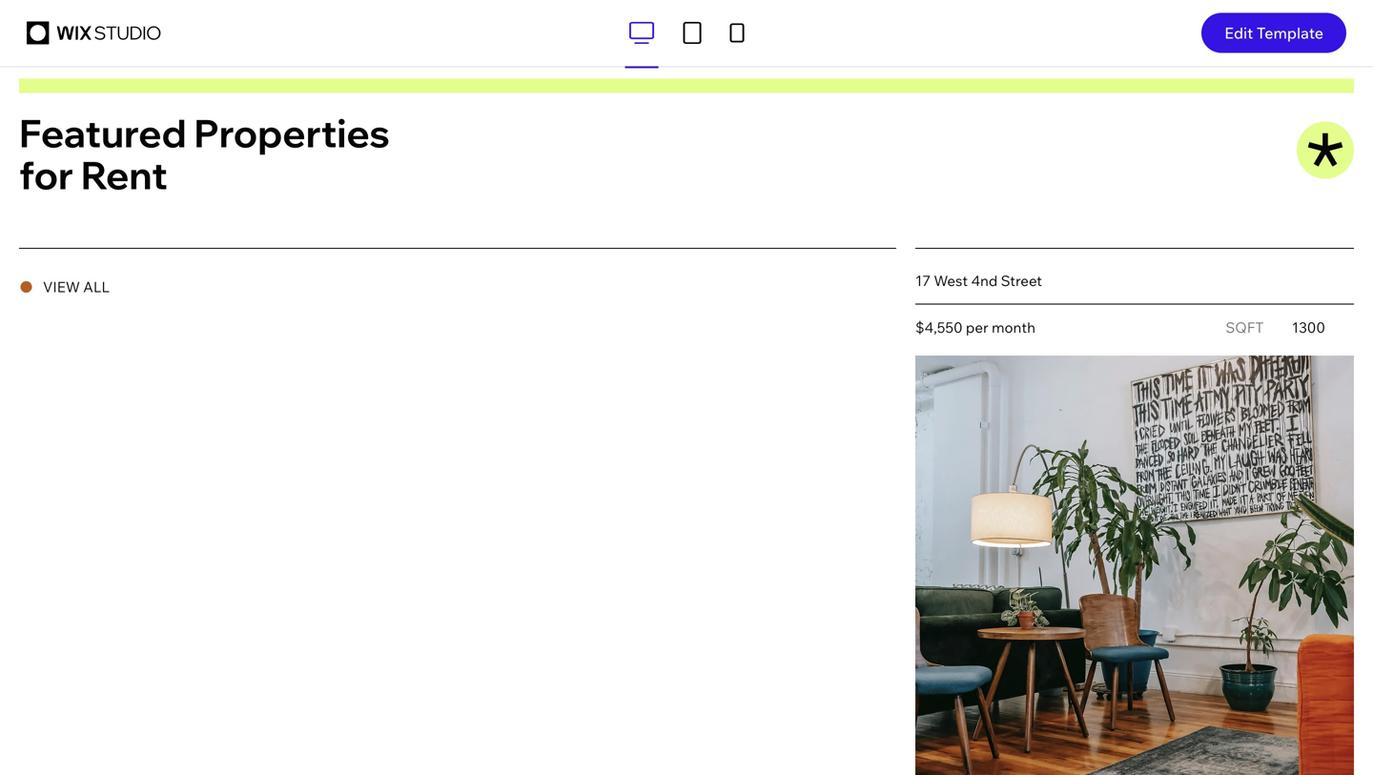 Task type: vqa. For each thing, say whether or not it's contained in the screenshot.
Edit Template
yes



Task type: describe. For each thing, give the bounding box(es) containing it.
edit
[[1225, 24, 1254, 43]]

edit template link
[[1202, 13, 1347, 53]]

template
[[1257, 24, 1324, 43]]

edit template
[[1225, 24, 1324, 43]]



